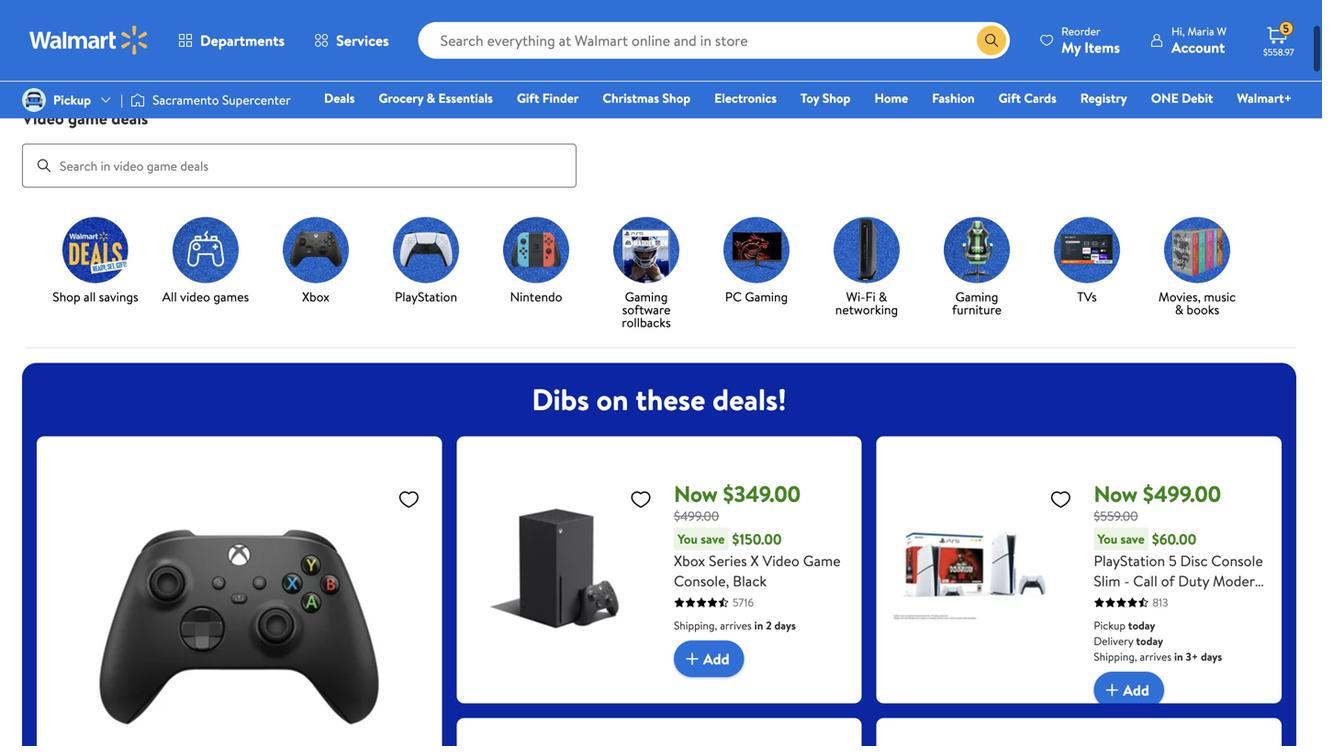 Task type: vqa. For each thing, say whether or not it's contained in the screenshot.
the top add to cart image
yes



Task type: describe. For each thing, give the bounding box(es) containing it.
store.
[[375, 29, 402, 44]]

be
[[305, 29, 317, 44]]

tvs image
[[1054, 217, 1120, 283]]

game
[[803, 551, 841, 571]]

departments button
[[163, 18, 299, 62]]

furniture
[[952, 301, 1002, 319]]

$60.00
[[1152, 529, 1197, 550]]

5716
[[733, 595, 754, 611]]

account
[[1172, 37, 1225, 57]]

Walmart Site-Wide search field
[[418, 22, 1010, 59]]

Search search field
[[418, 22, 1010, 59]]

electronics
[[715, 89, 777, 107]]

gift for gift cards
[[999, 89, 1021, 107]]

gaming for software
[[625, 288, 668, 306]]

|
[[121, 91, 123, 109]]

delivery
[[1094, 634, 1134, 649]]

console,
[[674, 571, 730, 591]]

software
[[622, 301, 671, 319]]

add to favorites list, xbox series x video game console, black image
[[630, 488, 652, 511]]

search image
[[37, 159, 51, 173]]

movies, music & books link
[[1150, 217, 1245, 320]]

& for movies, music & books
[[1175, 301, 1184, 319]]

video
[[180, 288, 210, 306]]

$559.00
[[1094, 507, 1138, 525]]

christmas
[[603, 89, 659, 107]]

gaming software rollbacks link
[[599, 217, 694, 333]]

debit
[[1182, 89, 1214, 107]]

gaming furniture link
[[929, 217, 1025, 320]]

add to cart image for now $349.00
[[681, 648, 703, 670]]

iii
[[1148, 591, 1160, 612]]

my
[[1062, 37, 1081, 57]]

while supplies last. no rain checks. select items may not be available in-store.
[[37, 29, 402, 44]]

deals
[[111, 107, 148, 130]]

no
[[128, 29, 142, 44]]

fi
[[866, 288, 876, 306]]

wi-fi & networking image
[[834, 217, 900, 283]]

may
[[264, 29, 283, 44]]

checks.
[[165, 29, 200, 44]]

walmart+
[[1237, 89, 1292, 107]]

call
[[1134, 571, 1158, 591]]

playstation inside now $499.00 $559.00 you save $60.00 playstation 5 disc console slim - call of duty modern warfare iii bundle
[[1094, 551, 1166, 571]]

wi-fi & networking link
[[819, 217, 915, 320]]

now for now $499.00
[[1094, 479, 1138, 510]]

games
[[213, 288, 249, 306]]

 image for pickup
[[22, 88, 46, 112]]

toy shop
[[801, 89, 851, 107]]

now $349.00 $499.00 you save $150.00 xbox series x video game console, black
[[674, 479, 841, 591]]

reorder my items
[[1062, 23, 1120, 57]]

2
[[766, 618, 772, 634]]

duty
[[1179, 571, 1210, 591]]

shop inside shop all savings link
[[53, 288, 81, 306]]

series
[[709, 551, 747, 571]]

one
[[1151, 89, 1179, 107]]

add to favorites list, microsoft xbox wireless controller - carbon black image
[[398, 488, 420, 511]]

$499.00 inside now $499.00 $559.00 you save $60.00 playstation 5 disc console slim - call of duty modern warfare iii bundle
[[1143, 479, 1222, 510]]

0 vertical spatial 5
[[1283, 21, 1289, 36]]

dibs
[[532, 379, 589, 420]]

christmas shop link
[[595, 88, 699, 108]]

one debit
[[1151, 89, 1214, 107]]

pc gaming image
[[724, 217, 790, 283]]

add to favorites list, playstation 5 disc console slim - call of duty modern warfare iii bundle image
[[1050, 488, 1072, 511]]

video game deals
[[22, 107, 148, 130]]

rollbacks
[[622, 314, 671, 332]]

add for $349.00
[[703, 649, 730, 669]]

3+
[[1186, 649, 1199, 665]]

books
[[1187, 301, 1220, 319]]

in inside pickup today delivery today shipping, arrives in 3+ days
[[1175, 649, 1184, 665]]

shop all savings
[[53, 288, 138, 306]]

hi,
[[1172, 23, 1185, 39]]

pc gaming link
[[709, 217, 805, 307]]

add for $499.00
[[1124, 680, 1150, 701]]

movies, music & book deals image
[[1165, 217, 1231, 283]]

fashion
[[932, 89, 975, 107]]

& for wi-fi & networking
[[879, 288, 887, 306]]

deals link
[[316, 88, 363, 108]]

services button
[[299, 18, 404, 62]]

add to cart image for now $499.00
[[1101, 680, 1124, 702]]

pickup for pickup
[[53, 91, 91, 109]]

all video games link
[[158, 217, 253, 307]]

nintendo link
[[489, 217, 584, 307]]

modern
[[1213, 571, 1263, 591]]

cards
[[1024, 89, 1057, 107]]

shop for christmas shop
[[663, 89, 691, 107]]

tvs link
[[1040, 217, 1135, 307]]

all video games image
[[173, 217, 239, 283]]

in-
[[362, 29, 375, 44]]

playstation link
[[378, 217, 474, 307]]

not
[[286, 29, 302, 44]]

gaming furniture
[[952, 288, 1002, 319]]

one debit link
[[1143, 88, 1222, 108]]

now $499.00 $559.00 you save $60.00 playstation 5 disc console slim - call of duty modern warfare iii bundle
[[1094, 479, 1264, 612]]

pickup for pickup today delivery today shipping, arrives in 3+ days
[[1094, 618, 1126, 634]]

console
[[1212, 551, 1264, 571]]

wi-
[[846, 288, 866, 306]]

movies,
[[1159, 288, 1201, 306]]

walmart image
[[29, 26, 149, 55]]

813
[[1153, 595, 1169, 611]]

game
[[68, 107, 107, 130]]

slim
[[1094, 571, 1121, 591]]

items
[[1085, 37, 1120, 57]]

toy shop link
[[793, 88, 859, 108]]

shipping, arrives in 2 days
[[674, 618, 796, 634]]

x
[[751, 551, 759, 571]]

shop all savings link
[[48, 217, 143, 307]]

0 vertical spatial days
[[775, 618, 796, 634]]

bundle
[[1164, 591, 1208, 612]]



Task type: locate. For each thing, give the bounding box(es) containing it.
0 vertical spatial pickup
[[53, 91, 91, 109]]

xbox inside now $349.00 $499.00 you save $150.00 xbox series x video game console, black
[[674, 551, 705, 571]]

add to cart image down shipping, arrives in 2 days
[[681, 648, 703, 670]]

0 horizontal spatial shop
[[53, 288, 81, 306]]

 image for sacramento supercenter
[[130, 91, 145, 109]]

departments
[[200, 30, 285, 51]]

gaming software rollbacks image
[[613, 217, 680, 283]]

hi, maria w account
[[1172, 23, 1227, 57]]

& inside wi-fi & networking
[[879, 288, 887, 306]]

gaming inside gaming furniture
[[956, 288, 999, 306]]

1 horizontal spatial gaming
[[745, 288, 788, 306]]

shipping,
[[674, 618, 718, 634], [1094, 649, 1138, 665]]

0 vertical spatial in
[[755, 618, 764, 634]]

days right 2
[[775, 618, 796, 634]]

1 horizontal spatial add
[[1124, 680, 1150, 701]]

xbox
[[302, 288, 330, 306], [674, 551, 705, 571]]

Video game deals search field
[[0, 107, 1322, 188]]

gaming inside gaming software rollbacks
[[625, 288, 668, 306]]

video inside now $349.00 $499.00 you save $150.00 xbox series x video game console, black
[[763, 551, 800, 571]]

in left 3+
[[1175, 649, 1184, 665]]

1 horizontal spatial shop
[[663, 89, 691, 107]]

home
[[875, 89, 908, 107]]

save for $499.00
[[1121, 530, 1145, 548]]

pickup left the | on the top of page
[[53, 91, 91, 109]]

0 horizontal spatial video
[[22, 107, 64, 130]]

gaming down gaming furniture image in the right top of the page
[[956, 288, 999, 306]]

warfare
[[1094, 591, 1145, 612]]

0 horizontal spatial add button
[[674, 641, 744, 678]]

nintendo image
[[503, 217, 569, 283]]

you down $559.00
[[1098, 530, 1118, 548]]

arrives left 3+
[[1140, 649, 1172, 665]]

1 vertical spatial shipping,
[[1094, 649, 1138, 665]]

gaming for furniture
[[956, 288, 999, 306]]

you up the 'console,'
[[678, 530, 698, 548]]

0 vertical spatial video
[[22, 107, 64, 130]]

$499.00
[[1143, 479, 1222, 510], [674, 507, 719, 525]]

0 horizontal spatial pickup
[[53, 91, 91, 109]]

days inside pickup today delivery today shipping, arrives in 3+ days
[[1201, 649, 1223, 665]]

playstation down playstation image
[[395, 288, 457, 306]]

while
[[37, 29, 63, 44]]

these
[[636, 379, 706, 420]]

dibs on these deals!
[[532, 379, 787, 420]]

0 vertical spatial xbox
[[302, 288, 330, 306]]

save
[[701, 530, 725, 548], [1121, 530, 1145, 548]]

0 horizontal spatial 5
[[1169, 551, 1177, 571]]

you for now $349.00
[[678, 530, 698, 548]]

grocery & essentials link
[[371, 88, 501, 108]]

 image right the | on the top of page
[[130, 91, 145, 109]]

xbox link
[[268, 217, 364, 307]]

video right the x
[[763, 551, 800, 571]]

1 horizontal spatial save
[[1121, 530, 1145, 548]]

search icon image
[[985, 33, 999, 48]]

add button for $499.00
[[1094, 672, 1164, 709]]

of
[[1161, 571, 1175, 591]]

today down iii at bottom
[[1128, 618, 1156, 634]]

grocery
[[379, 89, 424, 107]]

you inside now $499.00 $559.00 you save $60.00 playstation 5 disc console slim - call of duty modern warfare iii bundle
[[1098, 530, 1118, 548]]

0 vertical spatial add to cart image
[[681, 648, 703, 670]]

gift inside "link"
[[517, 89, 539, 107]]

2 now from the left
[[1094, 479, 1138, 510]]

$349.00
[[723, 479, 801, 510]]

0 horizontal spatial in
[[755, 618, 764, 634]]

Search in video game deals search field
[[22, 144, 577, 188]]

 image left 'game'
[[22, 88, 46, 112]]

1 gaming from the left
[[625, 288, 668, 306]]

2 gaming from the left
[[745, 288, 788, 306]]

0 horizontal spatial add
[[703, 649, 730, 669]]

deals!
[[713, 379, 787, 420]]

video
[[22, 107, 64, 130], [763, 551, 800, 571]]

1 horizontal spatial xbox
[[674, 551, 705, 571]]

grocery & essentials
[[379, 89, 493, 107]]

1 vertical spatial days
[[1201, 649, 1223, 665]]

shop all savings image
[[62, 217, 129, 283]]

2 horizontal spatial gaming
[[956, 288, 999, 306]]

2 you from the left
[[1098, 530, 1118, 548]]

shipping, inside pickup today delivery today shipping, arrives in 3+ days
[[1094, 649, 1138, 665]]

1 vertical spatial add to cart image
[[1101, 680, 1124, 702]]

black
[[733, 571, 767, 591]]

gaming up rollbacks
[[625, 288, 668, 306]]

save down $559.00
[[1121, 530, 1145, 548]]

nintendo
[[510, 288, 563, 306]]

add button down delivery
[[1094, 672, 1164, 709]]

0 horizontal spatial now
[[674, 479, 718, 510]]

1 horizontal spatial arrives
[[1140, 649, 1172, 665]]

shipping, down the 'console,'
[[674, 618, 718, 634]]

0 vertical spatial playstation
[[395, 288, 457, 306]]

shipping, down warfare
[[1094, 649, 1138, 665]]

gift cards
[[999, 89, 1057, 107]]

gift for gift finder
[[517, 89, 539, 107]]

1 gift from the left
[[517, 89, 539, 107]]

now right add to favorites list, xbox series x video game console, black image
[[674, 479, 718, 510]]

gift left finder
[[517, 89, 539, 107]]

days right 3+
[[1201, 649, 1223, 665]]

0 horizontal spatial  image
[[22, 88, 46, 112]]

shop left all at top left
[[53, 288, 81, 306]]

playstation up warfare
[[1094, 551, 1166, 571]]

0 vertical spatial arrives
[[720, 618, 752, 634]]

1 vertical spatial pickup
[[1094, 618, 1126, 634]]

shop
[[663, 89, 691, 107], [823, 89, 851, 107], [53, 288, 81, 306]]

1 horizontal spatial &
[[879, 288, 887, 306]]

playstation image
[[393, 217, 459, 283]]

1 horizontal spatial you
[[1098, 530, 1118, 548]]

1 horizontal spatial $499.00
[[1143, 479, 1222, 510]]

add to cart image down delivery
[[1101, 680, 1124, 702]]

1 vertical spatial video
[[763, 551, 800, 571]]

1 vertical spatial xbox
[[674, 551, 705, 571]]

pickup inside pickup today delivery today shipping, arrives in 3+ days
[[1094, 618, 1126, 634]]

gaming
[[625, 288, 668, 306], [745, 288, 788, 306], [956, 288, 999, 306]]

1 horizontal spatial  image
[[130, 91, 145, 109]]

now right add to favorites list, playstation 5 disc console slim - call of duty modern warfare iii bundle icon
[[1094, 479, 1138, 510]]

gift finder
[[517, 89, 579, 107]]

1 now from the left
[[674, 479, 718, 510]]

last.
[[106, 29, 125, 44]]

gift
[[517, 89, 539, 107], [999, 89, 1021, 107]]

0 horizontal spatial you
[[678, 530, 698, 548]]

xbox image
[[283, 217, 349, 283]]

deals
[[324, 89, 355, 107]]

walmart+ link
[[1229, 88, 1300, 108]]

all
[[162, 288, 177, 306]]

$499.00 up $60.00
[[1143, 479, 1222, 510]]

rain
[[145, 29, 163, 44]]

pc
[[725, 288, 742, 306]]

you inside now $349.00 $499.00 you save $150.00 xbox series x video game console, black
[[678, 530, 698, 548]]

0 horizontal spatial gift
[[517, 89, 539, 107]]

2 gift from the left
[[999, 89, 1021, 107]]

toy
[[801, 89, 820, 107]]

$558.97
[[1264, 46, 1295, 58]]

shop right toy
[[823, 89, 851, 107]]

$499.00 up series
[[674, 507, 719, 525]]

shop inside the toy shop link
[[823, 89, 851, 107]]

& right grocery
[[427, 89, 435, 107]]

today
[[1128, 618, 1156, 634], [1136, 634, 1164, 649]]

music
[[1204, 288, 1236, 306]]

supplies
[[66, 29, 104, 44]]

now for now $349.00
[[674, 479, 718, 510]]

1 horizontal spatial video
[[763, 551, 800, 571]]

today right delivery
[[1136, 634, 1164, 649]]

0 horizontal spatial playstation
[[395, 288, 457, 306]]

playstation
[[395, 288, 457, 306], [1094, 551, 1166, 571]]

1 horizontal spatial playstation
[[1094, 551, 1166, 571]]

1 horizontal spatial now
[[1094, 479, 1138, 510]]

1 horizontal spatial in
[[1175, 649, 1184, 665]]

1 vertical spatial playstation
[[1094, 551, 1166, 571]]

items
[[235, 29, 261, 44]]

0 vertical spatial shipping,
[[674, 618, 718, 634]]

0 horizontal spatial xbox
[[302, 288, 330, 306]]

2 horizontal spatial &
[[1175, 301, 1184, 319]]

add button down shipping, arrives in 2 days
[[674, 641, 744, 678]]

video inside video game deals search box
[[22, 107, 64, 130]]

3 gaming from the left
[[956, 288, 999, 306]]

& inside the movies, music & books
[[1175, 301, 1184, 319]]

maria
[[1188, 23, 1215, 39]]

2 horizontal spatial shop
[[823, 89, 851, 107]]

5 up $558.97
[[1283, 21, 1289, 36]]

all video games
[[162, 288, 249, 306]]

shop for toy shop
[[823, 89, 851, 107]]

0 horizontal spatial $499.00
[[674, 507, 719, 525]]

2 save from the left
[[1121, 530, 1145, 548]]

add down pickup today delivery today shipping, arrives in 3+ days
[[1124, 680, 1150, 701]]

save inside now $349.00 $499.00 you save $150.00 xbox series x video game console, black
[[701, 530, 725, 548]]

save inside now $499.00 $559.00 you save $60.00 playstation 5 disc console slim - call of duty modern warfare iii bundle
[[1121, 530, 1145, 548]]

$499.00 inside now $349.00 $499.00 you save $150.00 xbox series x video game console, black
[[674, 507, 719, 525]]

sacramento
[[153, 91, 219, 109]]

gaming right pc on the right
[[745, 288, 788, 306]]

5 inside now $499.00 $559.00 you save $60.00 playstation 5 disc console slim - call of duty modern warfare iii bundle
[[1169, 551, 1177, 571]]

1 save from the left
[[701, 530, 725, 548]]

& right fi
[[879, 288, 887, 306]]

add button for $349.00
[[674, 641, 744, 678]]

all
[[84, 288, 96, 306]]

pickup today delivery today shipping, arrives in 3+ days
[[1094, 618, 1223, 665]]

0 horizontal spatial add to cart image
[[681, 648, 703, 670]]

gift cards link
[[991, 88, 1065, 108]]

sacramento supercenter
[[153, 91, 291, 109]]

pickup down warfare
[[1094, 618, 1126, 634]]

pickup
[[53, 91, 91, 109], [1094, 618, 1126, 634]]

shop right the christmas
[[663, 89, 691, 107]]

1 horizontal spatial shipping,
[[1094, 649, 1138, 665]]

registry link
[[1072, 88, 1136, 108]]

arrives down 5716
[[720, 618, 752, 634]]

now
[[674, 479, 718, 510], [1094, 479, 1138, 510]]

registry
[[1081, 89, 1128, 107]]

available
[[319, 29, 360, 44]]

0 horizontal spatial save
[[701, 530, 725, 548]]

1 vertical spatial in
[[1175, 649, 1184, 665]]

video left 'game'
[[22, 107, 64, 130]]

now inside now $499.00 $559.00 you save $60.00 playstation 5 disc console slim - call of duty modern warfare iii bundle
[[1094, 479, 1138, 510]]

add down shipping, arrives in 2 days
[[703, 649, 730, 669]]

0 horizontal spatial gaming
[[625, 288, 668, 306]]

disc
[[1181, 551, 1208, 571]]

1 horizontal spatial 5
[[1283, 21, 1289, 36]]

save up series
[[701, 530, 725, 548]]

0 vertical spatial add
[[703, 649, 730, 669]]

wi-fi & networking
[[836, 288, 898, 319]]

1 you from the left
[[678, 530, 698, 548]]

tvs
[[1078, 288, 1097, 306]]

1 horizontal spatial pickup
[[1094, 618, 1126, 634]]

0 horizontal spatial arrives
[[720, 618, 752, 634]]

1 vertical spatial 5
[[1169, 551, 1177, 571]]

5 left disc
[[1169, 551, 1177, 571]]

0 horizontal spatial shipping,
[[674, 618, 718, 634]]

1 vertical spatial add
[[1124, 680, 1150, 701]]

xbox left series
[[674, 551, 705, 571]]

in left 2
[[755, 618, 764, 634]]

finder
[[543, 89, 579, 107]]

save for $349.00
[[701, 530, 725, 548]]

gift finder link
[[509, 88, 587, 108]]

savings
[[99, 288, 138, 306]]

1 vertical spatial arrives
[[1140, 649, 1172, 665]]

gaming software rollbacks
[[622, 288, 671, 332]]

xbox down xbox image
[[302, 288, 330, 306]]

you for now $499.00
[[1098, 530, 1118, 548]]

1 horizontal spatial days
[[1201, 649, 1223, 665]]

shop inside christmas shop link
[[663, 89, 691, 107]]

1 horizontal spatial add to cart image
[[1101, 680, 1124, 702]]

0 horizontal spatial &
[[427, 89, 435, 107]]

gaming furniture image
[[944, 217, 1010, 283]]

fashion link
[[924, 88, 983, 108]]

now inside now $349.00 $499.00 you save $150.00 xbox series x video game console, black
[[674, 479, 718, 510]]

& left books at top right
[[1175, 301, 1184, 319]]

walmart black friday deals for days image
[[805, 0, 1308, 86]]

0 horizontal spatial days
[[775, 618, 796, 634]]

services
[[336, 30, 389, 51]]

gift left cards
[[999, 89, 1021, 107]]

1 horizontal spatial gift
[[999, 89, 1021, 107]]

$150.00
[[732, 529, 782, 550]]

add to cart image
[[681, 648, 703, 670], [1101, 680, 1124, 702]]

 image
[[22, 88, 46, 112], [130, 91, 145, 109]]

supercenter
[[222, 91, 291, 109]]

arrives inside pickup today delivery today shipping, arrives in 3+ days
[[1140, 649, 1172, 665]]

1 horizontal spatial add button
[[1094, 672, 1164, 709]]

electronics link
[[706, 88, 785, 108]]

networking
[[836, 301, 898, 319]]



